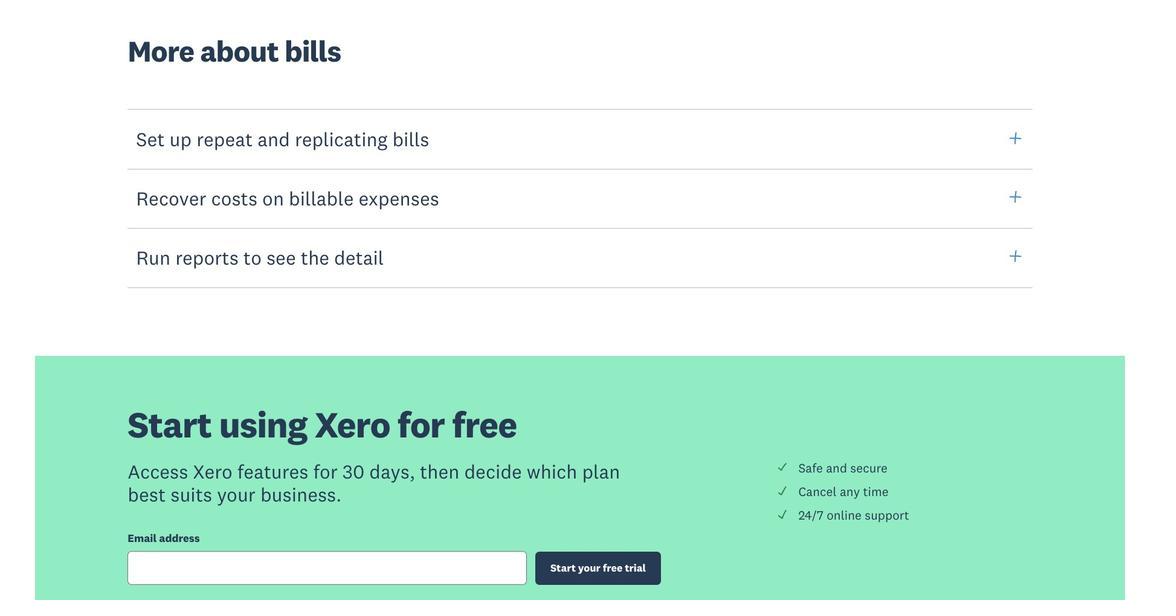 Task type: vqa. For each thing, say whether or not it's contained in the screenshot.
3
no



Task type: describe. For each thing, give the bounding box(es) containing it.
start your free trial button
[[535, 552, 662, 585]]

start for start your free trial
[[551, 562, 576, 575]]

up
[[170, 127, 192, 151]]

to
[[244, 245, 262, 270]]

run
[[136, 245, 171, 270]]

recover costs on billable expenses
[[136, 186, 439, 210]]

0 horizontal spatial bills
[[285, 32, 341, 69]]

business.
[[261, 483, 342, 507]]

run reports to see the detail button
[[128, 227, 1033, 288]]

on
[[262, 186, 284, 210]]

0 vertical spatial xero
[[315, 402, 390, 447]]

recover costs on billable expenses button
[[128, 168, 1033, 229]]

repeat
[[197, 127, 253, 151]]

included image for safe and secure
[[778, 462, 789, 473]]

support
[[865, 507, 910, 523]]

1 horizontal spatial and
[[827, 460, 848, 476]]

suits
[[171, 483, 212, 507]]

which
[[527, 459, 578, 484]]

more about bills
[[128, 32, 341, 69]]

your inside button
[[578, 562, 601, 575]]

email address
[[128, 531, 200, 545]]

time
[[864, 484, 889, 500]]

replicating
[[295, 127, 388, 151]]

access
[[128, 459, 188, 484]]

address
[[159, 531, 200, 545]]

access xero features for 30 days, then decide which plan best suits your business.
[[128, 459, 621, 507]]

included image
[[778, 485, 789, 496]]

start for start using xero for free
[[128, 402, 212, 447]]

decide
[[465, 459, 522, 484]]

using
[[219, 402, 307, 447]]

0 horizontal spatial free
[[452, 402, 517, 447]]

detail
[[334, 245, 384, 270]]



Task type: locate. For each thing, give the bounding box(es) containing it.
plan
[[582, 459, 621, 484]]

1 vertical spatial and
[[827, 460, 848, 476]]

for left 30
[[313, 459, 338, 484]]

online
[[827, 507, 862, 523]]

see
[[267, 245, 296, 270]]

free inside button
[[603, 562, 623, 575]]

included image
[[778, 462, 789, 473], [778, 509, 789, 520]]

bills inside "dropdown button"
[[393, 127, 429, 151]]

start using xero for free
[[128, 402, 517, 447]]

and inside "dropdown button"
[[258, 127, 290, 151]]

start your free trial
[[551, 562, 646, 575]]

for up then
[[398, 402, 445, 447]]

1 horizontal spatial for
[[398, 402, 445, 447]]

cancel
[[799, 484, 837, 500]]

1 vertical spatial xero
[[193, 459, 233, 484]]

0 horizontal spatial your
[[217, 483, 256, 507]]

1 included image from the top
[[778, 462, 789, 473]]

your inside access xero features for 30 days, then decide which plan best suits your business.
[[217, 483, 256, 507]]

run reports to see the detail
[[136, 245, 384, 270]]

0 horizontal spatial and
[[258, 127, 290, 151]]

best
[[128, 483, 166, 507]]

0 vertical spatial for
[[398, 402, 445, 447]]

free
[[452, 402, 517, 447], [603, 562, 623, 575]]

any
[[840, 484, 860, 500]]

more
[[128, 32, 194, 69]]

included image up included image
[[778, 462, 789, 473]]

0 vertical spatial and
[[258, 127, 290, 151]]

1 horizontal spatial bills
[[393, 127, 429, 151]]

billable
[[289, 186, 354, 210]]

reports
[[175, 245, 239, 270]]

1 vertical spatial bills
[[393, 127, 429, 151]]

1 vertical spatial for
[[313, 459, 338, 484]]

then
[[420, 459, 460, 484]]

included image for 24/7 online support
[[778, 509, 789, 520]]

0 horizontal spatial start
[[128, 402, 212, 447]]

xero
[[315, 402, 390, 447], [193, 459, 233, 484]]

included image down included image
[[778, 509, 789, 520]]

and up cancel any time at the bottom of page
[[827, 460, 848, 476]]

expenses
[[359, 186, 439, 210]]

set up repeat and replicating bills
[[136, 127, 429, 151]]

1 vertical spatial start
[[551, 562, 576, 575]]

30
[[343, 459, 365, 484]]

Email address text field
[[128, 551, 527, 585]]

1 horizontal spatial xero
[[315, 402, 390, 447]]

1 horizontal spatial your
[[578, 562, 601, 575]]

start inside button
[[551, 562, 576, 575]]

1 vertical spatial your
[[578, 562, 601, 575]]

0 vertical spatial free
[[452, 402, 517, 447]]

1 vertical spatial free
[[603, 562, 623, 575]]

safe and secure
[[799, 460, 888, 476]]

costs
[[211, 186, 258, 210]]

your right suits
[[217, 483, 256, 507]]

0 horizontal spatial for
[[313, 459, 338, 484]]

free up decide
[[452, 402, 517, 447]]

and right the repeat
[[258, 127, 290, 151]]

your left 'trial'
[[578, 562, 601, 575]]

for
[[398, 402, 445, 447], [313, 459, 338, 484]]

for for free
[[398, 402, 445, 447]]

2 included image from the top
[[778, 509, 789, 520]]

0 vertical spatial your
[[217, 483, 256, 507]]

xero right 'access'
[[193, 459, 233, 484]]

recover
[[136, 186, 206, 210]]

24/7
[[799, 507, 824, 523]]

the
[[301, 245, 330, 270]]

for for 30
[[313, 459, 338, 484]]

1 vertical spatial included image
[[778, 509, 789, 520]]

safe
[[799, 460, 823, 476]]

xero up 30
[[315, 402, 390, 447]]

secure
[[851, 460, 888, 476]]

email
[[128, 531, 157, 545]]

0 vertical spatial bills
[[285, 32, 341, 69]]

and
[[258, 127, 290, 151], [827, 460, 848, 476]]

start
[[128, 402, 212, 447], [551, 562, 576, 575]]

about
[[200, 32, 279, 69]]

0 horizontal spatial xero
[[193, 459, 233, 484]]

days,
[[370, 459, 415, 484]]

24/7 online support
[[799, 507, 910, 523]]

features
[[237, 459, 309, 484]]

free left 'trial'
[[603, 562, 623, 575]]

bills
[[285, 32, 341, 69], [393, 127, 429, 151]]

1 horizontal spatial start
[[551, 562, 576, 575]]

set
[[136, 127, 165, 151]]

cancel any time
[[799, 484, 889, 500]]

xero inside access xero features for 30 days, then decide which plan best suits your business.
[[193, 459, 233, 484]]

1 horizontal spatial free
[[603, 562, 623, 575]]

set up repeat and replicating bills button
[[128, 109, 1033, 170]]

your
[[217, 483, 256, 507], [578, 562, 601, 575]]

trial
[[625, 562, 646, 575]]

for inside access xero features for 30 days, then decide which plan best suits your business.
[[313, 459, 338, 484]]

0 vertical spatial included image
[[778, 462, 789, 473]]

0 vertical spatial start
[[128, 402, 212, 447]]



